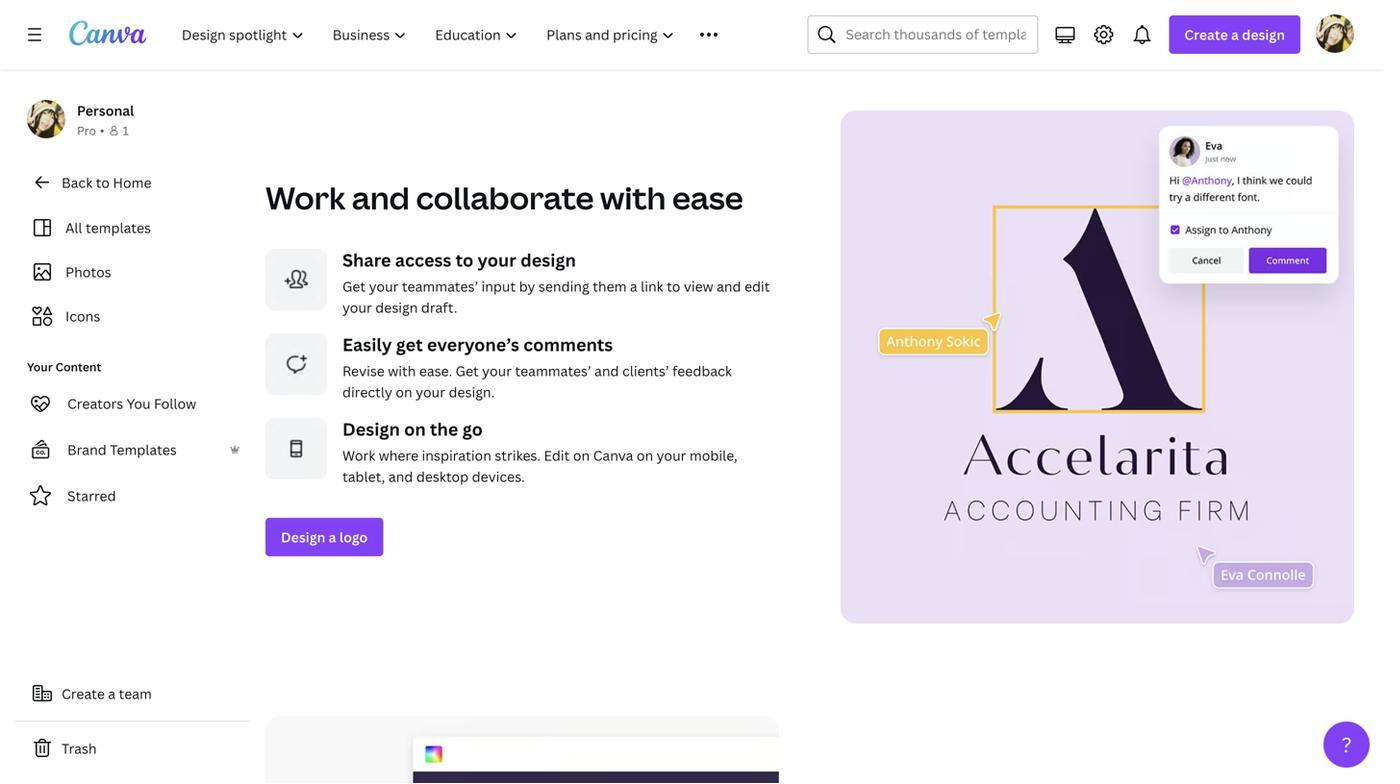 Task type: describe. For each thing, give the bounding box(es) containing it.
tablet,
[[342, 468, 385, 486]]

back to home link
[[15, 164, 250, 202]]

easily
[[342, 333, 392, 357]]

a for logo
[[329, 529, 336, 547]]

design for on
[[342, 418, 400, 442]]

back
[[62, 174, 93, 192]]

with inside the easily get everyone's comments revise with ease. get your teammates' and clients' feedback directly on your design.
[[388, 362, 416, 381]]

design inside dropdown button
[[1242, 25, 1285, 44]]

to inside back to home link
[[96, 174, 110, 192]]

team
[[119, 685, 152, 704]]

back to home
[[62, 174, 151, 192]]

a inside share access to your design get your teammates' input by sending them a link to view and edit your design draft.
[[630, 278, 637, 296]]

all templates
[[65, 219, 151, 237]]

on left the
[[404, 418, 426, 442]]

work and collaborate with ease
[[265, 177, 743, 219]]

0 horizontal spatial design
[[375, 299, 418, 317]]

trash
[[62, 740, 97, 758]]

1 horizontal spatial with
[[600, 177, 666, 219]]

comments
[[523, 333, 613, 357]]

pro •
[[77, 123, 104, 139]]

and inside design on the go work where inspiration strikes. edit on canva on your mobile, tablet, and desktop devices.
[[389, 468, 413, 486]]

share access to your design get your teammates' input by sending them a link to view and edit your design draft.
[[342, 249, 770, 317]]

go
[[462, 418, 483, 442]]

ease.
[[419, 362, 452, 381]]

icons
[[65, 307, 100, 326]]

edit
[[544, 447, 570, 465]]

share access to your design image
[[265, 249, 327, 311]]

revise
[[342, 362, 385, 381]]

teammates' inside the easily get everyone's comments revise with ease. get your teammates' and clients' feedback directly on your design.
[[515, 362, 591, 381]]

creators you follow
[[67, 395, 196, 413]]

collaborate
[[416, 177, 594, 219]]

them
[[593, 278, 627, 296]]

stephanie aranda image
[[1316, 14, 1354, 53]]

directly
[[342, 384, 392, 402]]

your down share
[[369, 278, 399, 296]]

home
[[113, 174, 151, 192]]

and inside the easily get everyone's comments revise with ease. get your teammates' and clients' feedback directly on your design.
[[594, 362, 619, 381]]

your up input
[[478, 249, 516, 272]]

and up share
[[352, 177, 410, 219]]

sending
[[538, 278, 589, 296]]

1
[[123, 123, 129, 139]]

input
[[481, 278, 516, 296]]

creators
[[67, 395, 123, 413]]

the
[[430, 418, 458, 442]]

all templates link
[[27, 210, 239, 246]]

Search search field
[[846, 16, 1026, 53]]

2 vertical spatial to
[[667, 278, 680, 296]]

work inside design on the go work where inspiration strikes. edit on canva on your mobile, tablet, and desktop devices.
[[342, 447, 375, 465]]

1 horizontal spatial design
[[520, 249, 576, 272]]

on inside the easily get everyone's comments revise with ease. get your teammates' and clients' feedback directly on your design.
[[396, 384, 412, 402]]

templates
[[86, 219, 151, 237]]

your content
[[27, 359, 101, 375]]

create a design
[[1184, 25, 1285, 44]]

design a logo link
[[265, 519, 383, 557]]

access
[[395, 249, 451, 272]]

pro
[[77, 123, 96, 139]]

creators you follow link
[[15, 385, 250, 423]]

your inside design on the go work where inspiration strikes. edit on canva on your mobile, tablet, and desktop devices.
[[657, 447, 686, 465]]

your down ease.
[[416, 384, 445, 402]]

? button
[[1323, 722, 1370, 768]]

design a logo
[[281, 529, 368, 547]]

and inside share access to your design get your teammates' input by sending them a link to view and edit your design draft.
[[717, 278, 741, 296]]

a for design
[[1231, 25, 1239, 44]]

photos link
[[27, 254, 239, 290]]



Task type: locate. For each thing, give the bounding box(es) containing it.
design on the go work where inspiration strikes. edit on canva on your mobile, tablet, and desktop devices.
[[342, 418, 737, 486]]

get
[[396, 333, 423, 357]]

create a team
[[62, 685, 152, 704]]

a
[[1231, 25, 1239, 44], [630, 278, 637, 296], [329, 529, 336, 547], [108, 685, 116, 704]]

create inside button
[[62, 685, 105, 704]]

mobile,
[[690, 447, 737, 465]]

a for team
[[108, 685, 116, 704]]

get down share
[[342, 278, 366, 296]]

design on the go image
[[265, 419, 327, 480]]

draft.
[[421, 299, 457, 317]]

get inside share access to your design get your teammates' input by sending them a link to view and edit your design draft.
[[342, 278, 366, 296]]

0 horizontal spatial get
[[342, 278, 366, 296]]

2 horizontal spatial to
[[667, 278, 680, 296]]

work up the share access to your design image
[[265, 177, 345, 219]]

where
[[379, 447, 419, 465]]

?
[[1341, 731, 1352, 759]]

create inside dropdown button
[[1184, 25, 1228, 44]]

0 vertical spatial teammates'
[[402, 278, 478, 296]]

a inside button
[[108, 685, 116, 704]]

on right edit on the bottom of page
[[573, 447, 590, 465]]

icons link
[[27, 298, 239, 335]]

1 vertical spatial to
[[456, 249, 474, 272]]

photos
[[65, 263, 111, 281]]

design left logo
[[281, 529, 325, 547]]

teammates' down comments
[[515, 362, 591, 381]]

0 vertical spatial work
[[265, 177, 345, 219]]

view
[[684, 278, 713, 296]]

get up the design.
[[455, 362, 479, 381]]

design
[[342, 418, 400, 442], [281, 529, 325, 547]]

teammates' inside share access to your design get your teammates' input by sending them a link to view and edit your design draft.
[[402, 278, 478, 296]]

and
[[352, 177, 410, 219], [717, 278, 741, 296], [594, 362, 619, 381], [389, 468, 413, 486]]

create for create a design
[[1184, 25, 1228, 44]]

1 vertical spatial get
[[455, 362, 479, 381]]

to right back
[[96, 174, 110, 192]]

brand
[[67, 441, 107, 459]]

clients'
[[622, 362, 669, 381]]

and left clients'
[[594, 362, 619, 381]]

strikes.
[[495, 447, 541, 465]]

your
[[478, 249, 516, 272], [369, 278, 399, 296], [342, 299, 372, 317], [482, 362, 512, 381], [416, 384, 445, 402], [657, 447, 686, 465]]

0 vertical spatial create
[[1184, 25, 1228, 44]]

by
[[519, 278, 535, 296]]

with
[[600, 177, 666, 219], [388, 362, 416, 381]]

create a team button
[[15, 675, 250, 714]]

to right link
[[667, 278, 680, 296]]

top level navigation element
[[169, 15, 761, 54], [169, 15, 761, 54]]

everyone's
[[427, 333, 519, 357]]

effortlessly stay on brand image
[[265, 717, 779, 784]]

with down get
[[388, 362, 416, 381]]

0 vertical spatial design
[[1242, 25, 1285, 44]]

0 horizontal spatial design
[[281, 529, 325, 547]]

and down 'where'
[[389, 468, 413, 486]]

feedback
[[672, 362, 732, 381]]

design up sending
[[520, 249, 576, 272]]

1 vertical spatial design
[[281, 529, 325, 547]]

desktop
[[416, 468, 469, 486]]

design for a
[[281, 529, 325, 547]]

0 horizontal spatial with
[[388, 362, 416, 381]]

brand templates link
[[15, 431, 250, 469]]

2 horizontal spatial design
[[1242, 25, 1285, 44]]

design inside design on the go work where inspiration strikes. edit on canva on your mobile, tablet, and desktop devices.
[[342, 418, 400, 442]]

devices.
[[472, 468, 525, 486]]

starred link
[[15, 477, 250, 516]]

design left stephanie aranda icon
[[1242, 25, 1285, 44]]

teammates'
[[402, 278, 478, 296], [515, 362, 591, 381]]

your up easily
[[342, 299, 372, 317]]

work up tablet,
[[342, 447, 375, 465]]

inspiration
[[422, 447, 491, 465]]

1 horizontal spatial design
[[342, 418, 400, 442]]

templates
[[110, 441, 177, 459]]

your
[[27, 359, 53, 375]]

0 horizontal spatial to
[[96, 174, 110, 192]]

1 horizontal spatial to
[[456, 249, 474, 272]]

to
[[96, 174, 110, 192], [456, 249, 474, 272], [667, 278, 680, 296]]

on right the canva
[[637, 447, 653, 465]]

edit
[[744, 278, 770, 296]]

0 horizontal spatial create
[[62, 685, 105, 704]]

link
[[641, 278, 663, 296]]

and left the edit
[[717, 278, 741, 296]]

1 vertical spatial create
[[62, 685, 105, 704]]

on
[[396, 384, 412, 402], [404, 418, 426, 442], [573, 447, 590, 465], [637, 447, 653, 465]]

content
[[55, 359, 101, 375]]

easily get everyone's comments revise with ease. get your teammates' and clients' feedback directly on your design.
[[342, 333, 732, 402]]

1 vertical spatial work
[[342, 447, 375, 465]]

a inside dropdown button
[[1231, 25, 1239, 44]]

get inside the easily get everyone's comments revise with ease. get your teammates' and clients' feedback directly on your design.
[[455, 362, 479, 381]]

brand templates
[[67, 441, 177, 459]]

0 vertical spatial to
[[96, 174, 110, 192]]

1 vertical spatial with
[[388, 362, 416, 381]]

•
[[100, 123, 104, 139]]

follow
[[154, 395, 196, 413]]

create
[[1184, 25, 1228, 44], [62, 685, 105, 704]]

2 vertical spatial design
[[375, 299, 418, 317]]

to right access
[[456, 249, 474, 272]]

0 vertical spatial with
[[600, 177, 666, 219]]

teammates' up the draft.
[[402, 278, 478, 296]]

create a design button
[[1169, 15, 1300, 54]]

on right directly
[[396, 384, 412, 402]]

your left mobile, at bottom
[[657, 447, 686, 465]]

easily get everyone's comments image
[[265, 334, 327, 396]]

all
[[65, 219, 82, 237]]

0 horizontal spatial teammates'
[[402, 278, 478, 296]]

0 vertical spatial design
[[342, 418, 400, 442]]

ease
[[672, 177, 743, 219]]

get
[[342, 278, 366, 296], [455, 362, 479, 381]]

with left ease
[[600, 177, 666, 219]]

design down directly
[[342, 418, 400, 442]]

1 horizontal spatial create
[[1184, 25, 1228, 44]]

share
[[342, 249, 391, 272]]

1 horizontal spatial teammates'
[[515, 362, 591, 381]]

trash link
[[15, 730, 250, 768]]

0 vertical spatial get
[[342, 278, 366, 296]]

personal
[[77, 101, 134, 120]]

1 vertical spatial teammates'
[[515, 362, 591, 381]]

starred
[[67, 487, 116, 505]]

you
[[127, 395, 151, 413]]

your up the design.
[[482, 362, 512, 381]]

design up get
[[375, 299, 418, 317]]

1 vertical spatial design
[[520, 249, 576, 272]]

design
[[1242, 25, 1285, 44], [520, 249, 576, 272], [375, 299, 418, 317]]

work
[[265, 177, 345, 219], [342, 447, 375, 465]]

design.
[[449, 384, 495, 402]]

logo
[[339, 529, 368, 547]]

design inside design a logo link
[[281, 529, 325, 547]]

None search field
[[807, 15, 1038, 54]]

1 horizontal spatial get
[[455, 362, 479, 381]]

create for create a team
[[62, 685, 105, 704]]

canva
[[593, 447, 633, 465]]



Task type: vqa. For each thing, say whether or not it's contained in the screenshot.
fourth followers from left
no



